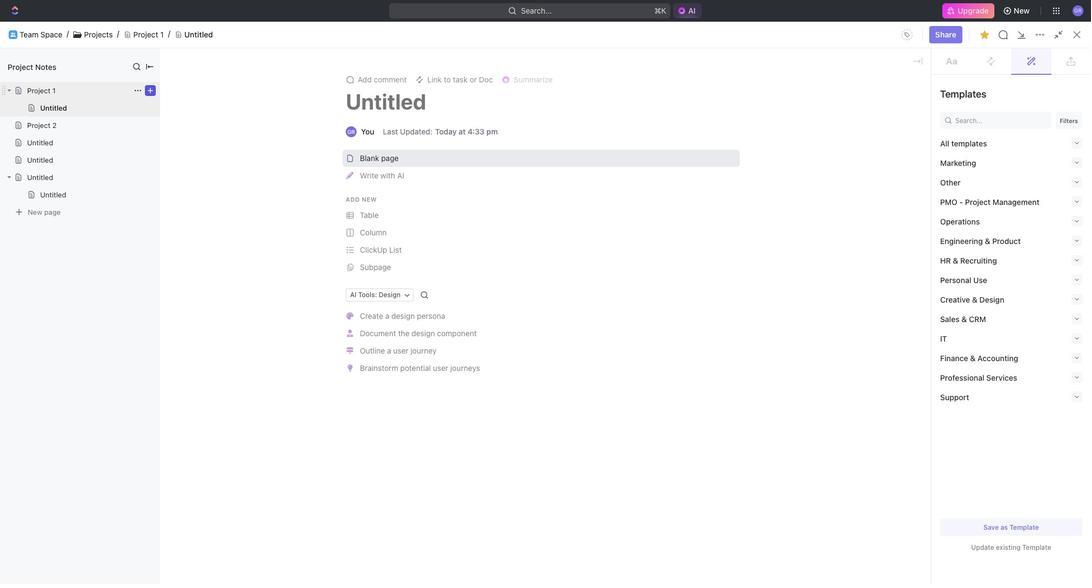 Task type: describe. For each thing, give the bounding box(es) containing it.
management
[[993, 197, 1040, 207]]

1 vertical spatial gr
[[347, 129, 355, 135]]

assigned button
[[344, 169, 383, 191]]

home link
[[4, 53, 134, 70]]

personal
[[941, 276, 972, 285]]

a for create
[[385, 312, 390, 321]]

docs inside button
[[1013, 30, 1031, 39]]

& for finance
[[971, 354, 976, 363]]

1 horizontal spatial favorites
[[477, 74, 514, 84]]

templates
[[941, 89, 987, 100]]

column button
[[343, 224, 740, 242]]

0 vertical spatial team space link
[[20, 30, 62, 39]]

team space inside sidebar 'navigation'
[[26, 211, 69, 220]]

brainstorm potential user journeys
[[360, 364, 480, 373]]

new for new
[[1014, 6, 1030, 15]]

dropdown menu image
[[899, 26, 916, 43]]

& for creative
[[972, 295, 978, 304]]

column
[[360, 228, 387, 237]]

⌘k
[[654, 6, 666, 15]]

user for a
[[393, 346, 409, 356]]

4 column header from the left
[[799, 191, 886, 209]]

1 cell from the left
[[152, 209, 163, 228]]

finance & accounting
[[941, 354, 1019, 363]]

design for the
[[412, 329, 435, 338]]

link to task or doc
[[428, 75, 493, 84]]

component
[[437, 329, 477, 338]]

user group image for the bottom team space link
[[11, 213, 19, 219]]

new
[[362, 196, 377, 203]]

title text field
[[346, 89, 737, 115]]

document the design component button
[[343, 325, 740, 343]]

inbox link
[[4, 71, 134, 89]]

crm
[[969, 315, 986, 324]]

tools:
[[358, 291, 377, 299]]

sharing
[[979, 196, 1003, 204]]

creative
[[941, 295, 971, 304]]

team for topmost team space link
[[20, 30, 38, 39]]

outline a user journey
[[360, 346, 437, 356]]

page for new page
[[44, 208, 61, 216]]

project 2
[[27, 121, 57, 130]]

hr
[[941, 256, 951, 265]]

dashboards link
[[4, 108, 134, 125]]

5 cell from the left
[[886, 209, 973, 228]]

1 horizontal spatial project 1
[[133, 30, 164, 39]]

task
[[453, 75, 468, 84]]

1 horizontal spatial docs
[[158, 30, 176, 39]]

accounting
[[978, 354, 1019, 363]]

project up inbox
[[8, 62, 33, 71]]

user tie image
[[347, 330, 353, 338]]

journeys
[[450, 364, 480, 373]]

favorites inside button
[[9, 157, 37, 166]]

persona
[[417, 312, 445, 321]]

& for sales
[[962, 315, 967, 324]]

blank page button
[[343, 150, 740, 167]]

existing
[[996, 544, 1021, 552]]

write with ai button
[[343, 167, 740, 185]]

favorites button
[[4, 155, 42, 168]]

add comment
[[358, 75, 407, 84]]

the
[[398, 329, 410, 338]]

sales & crm
[[941, 315, 986, 324]]

table button
[[343, 207, 740, 224]]

professional services
[[941, 373, 1018, 383]]

potential
[[400, 364, 431, 373]]

home
[[26, 56, 47, 66]]

creative & design
[[941, 295, 1005, 304]]

use
[[974, 276, 988, 285]]

it
[[941, 334, 947, 343]]

0 vertical spatial team space
[[20, 30, 62, 39]]

palette image
[[347, 313, 354, 320]]

pmo - project management
[[941, 197, 1040, 207]]

other
[[941, 178, 961, 187]]

clickup
[[360, 245, 387, 255]]

outline
[[360, 346, 385, 356]]

& for engineering
[[985, 237, 991, 246]]

template for save as template
[[1010, 524, 1040, 532]]

all
[[941, 139, 950, 148]]

docs link
[[4, 90, 134, 107]]

3 cell from the left
[[673, 209, 799, 228]]

create a design persona button
[[343, 308, 740, 325]]

sharing row
[[152, 191, 1079, 209]]

you
[[361, 127, 374, 136]]

dashboards
[[26, 112, 68, 121]]

pmo
[[941, 197, 958, 207]]

brainstorm potential user journeys button
[[343, 360, 740, 377]]

or
[[470, 75, 477, 84]]

to
[[444, 75, 451, 84]]

sharing table
[[152, 191, 1079, 229]]

summarize button
[[498, 72, 557, 87]]

share
[[936, 30, 957, 39]]

new for new doc
[[1048, 30, 1064, 39]]

update existing template
[[972, 544, 1052, 552]]

upgrade
[[958, 6, 989, 15]]

Search... text field
[[947, 112, 1048, 129]]

inbox
[[26, 75, 45, 84]]

lightbulb image
[[348, 365, 353, 372]]

team for the bottom team space link
[[26, 211, 45, 220]]

engineering & product
[[941, 237, 1021, 246]]

product
[[993, 237, 1021, 246]]

at
[[459, 127, 466, 136]]

space for topmost team space link
[[41, 30, 62, 39]]

projects link
[[84, 30, 113, 39]]

operations
[[941, 217, 980, 226]]

template for update existing template
[[1023, 544, 1052, 552]]

1 horizontal spatial 1
[[160, 30, 164, 39]]

comment
[[374, 75, 407, 84]]



Task type: locate. For each thing, give the bounding box(es) containing it.
2 horizontal spatial new
[[1048, 30, 1064, 39]]

user group image up project notes on the top left of page
[[10, 32, 16, 37]]

1 horizontal spatial page
[[381, 154, 399, 163]]

0 horizontal spatial doc
[[479, 75, 493, 84]]

search...
[[521, 6, 552, 15]]

1 vertical spatial team
[[26, 211, 45, 220]]

0 horizontal spatial docs
[[26, 93, 44, 103]]

favorites right task
[[477, 74, 514, 84]]

list
[[389, 245, 402, 255]]

project right the -
[[965, 197, 991, 207]]

page for blank page
[[381, 154, 399, 163]]

a for outline
[[387, 346, 391, 356]]

2 vertical spatial ai
[[350, 291, 357, 299]]

user group image inside sidebar 'navigation'
[[11, 213, 19, 219]]

gr inside dropdown button
[[1075, 7, 1082, 14]]

ai
[[689, 6, 696, 15], [397, 171, 404, 180], [350, 291, 357, 299]]

doc right or
[[479, 75, 493, 84]]

services
[[987, 373, 1018, 383]]

1 vertical spatial design
[[412, 329, 435, 338]]

ai inside ai tools: design button
[[350, 291, 357, 299]]

project 1
[[133, 30, 164, 39], [27, 86, 56, 95]]

1 vertical spatial space
[[47, 211, 69, 220]]

create a design persona
[[360, 312, 445, 321]]

design up the the
[[392, 312, 415, 321]]

1 vertical spatial a
[[387, 346, 391, 356]]

0 horizontal spatial user
[[393, 346, 409, 356]]

save
[[984, 524, 999, 532]]

design inside button
[[379, 291, 401, 299]]

tab list containing assigned
[[165, 169, 424, 191]]

blank
[[360, 154, 379, 163]]

0 vertical spatial add
[[358, 75, 372, 84]]

pm
[[487, 127, 498, 136]]

1 vertical spatial user
[[433, 364, 448, 373]]

project 1 right projects
[[133, 30, 164, 39]]

summarize
[[514, 75, 553, 84]]

sales
[[941, 315, 960, 324]]

filters button
[[1056, 112, 1083, 129]]

gr left you
[[347, 129, 355, 135]]

team
[[20, 30, 38, 39], [26, 211, 45, 220]]

cell
[[152, 209, 163, 228], [564, 209, 673, 228], [673, 209, 799, 228], [799, 209, 886, 228], [886, 209, 973, 228]]

docs inside sidebar 'navigation'
[[26, 93, 44, 103]]

0 vertical spatial gr
[[1075, 7, 1082, 14]]

design up journey
[[412, 329, 435, 338]]

add new
[[346, 196, 377, 203]]

Search by name... text field
[[906, 170, 1043, 186]]

a right outline
[[387, 346, 391, 356]]

new right 'search docs'
[[1048, 30, 1064, 39]]

column header
[[152, 191, 163, 209], [564, 191, 673, 209], [673, 191, 799, 209], [799, 191, 886, 209]]

space for the bottom team space link
[[47, 211, 69, 220]]

design right tools:
[[379, 291, 401, 299]]

0 horizontal spatial project 1
[[27, 86, 56, 95]]

design down use in the right of the page
[[980, 295, 1005, 304]]

0 horizontal spatial gr
[[347, 129, 355, 135]]

table
[[360, 211, 379, 220]]

archived
[[390, 175, 422, 184]]

gr up new doc
[[1075, 7, 1082, 14]]

templates
[[952, 139, 987, 148]]

1 horizontal spatial new
[[1014, 6, 1030, 15]]

space inside sidebar 'navigation'
[[47, 211, 69, 220]]

user group image
[[10, 32, 16, 37], [11, 213, 19, 219]]

personal use
[[941, 276, 988, 285]]

0 vertical spatial user
[[393, 346, 409, 356]]

0 horizontal spatial 1
[[52, 86, 56, 95]]

doc inside button
[[1066, 30, 1081, 39]]

project right projects
[[133, 30, 158, 39]]

sidebar navigation
[[0, 22, 138, 585]]

0 vertical spatial ai
[[689, 6, 696, 15]]

gr
[[1075, 7, 1082, 14], [347, 129, 355, 135]]

1 horizontal spatial doc
[[1066, 30, 1081, 39]]

1 vertical spatial doc
[[479, 75, 493, 84]]

0 horizontal spatial new
[[28, 208, 42, 216]]

team space up the home
[[20, 30, 62, 39]]

engineering
[[941, 237, 983, 246]]

design for a
[[392, 312, 415, 321]]

updated:
[[400, 127, 433, 136]]

doc inside 'dropdown button'
[[479, 75, 493, 84]]

update
[[972, 544, 995, 552]]

last
[[383, 127, 398, 136]]

2
[[52, 121, 57, 130]]

0 horizontal spatial page
[[44, 208, 61, 216]]

team space
[[20, 30, 62, 39], [26, 211, 69, 220]]

1 vertical spatial team space link
[[26, 207, 131, 225]]

new up 'search docs'
[[1014, 6, 1030, 15]]

add for add new
[[346, 196, 360, 203]]

0 vertical spatial space
[[41, 30, 62, 39]]

create
[[360, 312, 383, 321]]

0 vertical spatial doc
[[1066, 30, 1081, 39]]

team inside sidebar 'navigation'
[[26, 211, 45, 220]]

0 horizontal spatial ai
[[350, 291, 357, 299]]

save as template
[[984, 524, 1040, 532]]

2 cell from the left
[[564, 209, 673, 228]]

project left '2'
[[27, 121, 50, 130]]

new page
[[28, 208, 61, 216]]

&
[[985, 237, 991, 246], [953, 256, 959, 265], [972, 295, 978, 304], [962, 315, 967, 324], [971, 354, 976, 363]]

1
[[160, 30, 164, 39], [52, 86, 56, 95]]

design
[[379, 291, 401, 299], [980, 295, 1005, 304]]

last updated: today at 4:33 pm
[[383, 127, 498, 136]]

document the design component
[[360, 329, 477, 338]]

& right finance
[[971, 354, 976, 363]]

new inside "button"
[[1014, 6, 1030, 15]]

0 vertical spatial a
[[385, 312, 390, 321]]

0 vertical spatial team
[[20, 30, 38, 39]]

notes
[[35, 62, 56, 71]]

4 cell from the left
[[799, 209, 886, 228]]

add left new
[[346, 196, 360, 203]]

user group image left new page
[[11, 213, 19, 219]]

outline a user journey button
[[343, 343, 740, 360]]

ai tools: design button
[[346, 289, 414, 302]]

1 vertical spatial page
[[44, 208, 61, 216]]

professional
[[941, 373, 985, 383]]

0 vertical spatial template
[[1010, 524, 1040, 532]]

team space down spaces
[[26, 211, 69, 220]]

user group image for topmost team space link
[[10, 32, 16, 37]]

2 horizontal spatial docs
[[1013, 30, 1031, 39]]

1 vertical spatial ai
[[397, 171, 404, 180]]

as
[[1001, 524, 1008, 532]]

ai for ai tools: design
[[350, 291, 357, 299]]

link
[[428, 75, 442, 84]]

ai tools: design button
[[346, 289, 414, 302]]

0 vertical spatial user group image
[[10, 32, 16, 37]]

ai tools: design
[[350, 291, 401, 299]]

write with ai
[[360, 171, 404, 180]]

upgrade link
[[943, 3, 995, 18]]

0 vertical spatial 1
[[160, 30, 164, 39]]

add
[[358, 75, 372, 84], [346, 196, 360, 203]]

project
[[133, 30, 158, 39], [8, 62, 33, 71], [27, 86, 50, 95], [27, 121, 50, 130], [965, 197, 991, 207]]

2 vertical spatial new
[[28, 208, 42, 216]]

user for potential
[[433, 364, 448, 373]]

new down spaces
[[28, 208, 42, 216]]

with
[[381, 171, 395, 180]]

1 column header from the left
[[152, 191, 163, 209]]

template right as
[[1010, 524, 1040, 532]]

1 horizontal spatial ai
[[397, 171, 404, 180]]

search docs
[[986, 30, 1031, 39]]

1 horizontal spatial design
[[980, 295, 1005, 304]]

0 vertical spatial new
[[1014, 6, 1030, 15]]

page inside button
[[381, 154, 399, 163]]

recruiting
[[961, 256, 997, 265]]

design for ai tools: design
[[379, 291, 401, 299]]

a inside the outline a user journey button
[[387, 346, 391, 356]]

0 vertical spatial project 1
[[133, 30, 164, 39]]

2 horizontal spatial ai
[[689, 6, 696, 15]]

user down the the
[[393, 346, 409, 356]]

ai right the with
[[397, 171, 404, 180]]

signs post image
[[347, 348, 354, 355]]

1 vertical spatial 1
[[52, 86, 56, 95]]

search
[[986, 30, 1011, 39]]

a right create in the bottom left of the page
[[385, 312, 390, 321]]

& right "hr"
[[953, 256, 959, 265]]

1 horizontal spatial user
[[433, 364, 448, 373]]

user down journey
[[433, 364, 448, 373]]

pencil image
[[347, 172, 354, 180]]

a inside create a design persona button
[[385, 312, 390, 321]]

new button
[[999, 2, 1037, 20]]

journey
[[411, 346, 437, 356]]

favorites up spaces
[[9, 157, 37, 166]]

1 vertical spatial new
[[1048, 30, 1064, 39]]

row
[[152, 207, 1079, 229]]

hr & recruiting
[[941, 256, 997, 265]]

ai for ai
[[689, 6, 696, 15]]

0 vertical spatial page
[[381, 154, 399, 163]]

ai button
[[673, 3, 702, 18]]

& left crm
[[962, 315, 967, 324]]

1 vertical spatial add
[[346, 196, 360, 203]]

blank page
[[360, 154, 399, 163]]

filters
[[1060, 117, 1079, 124]]

clickup list
[[360, 245, 402, 255]]

new inside button
[[1048, 30, 1064, 39]]

spaces
[[9, 176, 32, 184]]

support
[[941, 393, 970, 402]]

design inside create a design persona button
[[392, 312, 415, 321]]

add left the comment
[[358, 75, 372, 84]]

& left product
[[985, 237, 991, 246]]

team up the home
[[20, 30, 38, 39]]

project notes
[[8, 62, 56, 71]]

new doc
[[1048, 30, 1081, 39]]

assigned
[[347, 175, 380, 184]]

design for creative & design
[[980, 295, 1005, 304]]

4:33
[[468, 127, 485, 136]]

marketing
[[941, 158, 977, 168]]

all templates
[[941, 139, 987, 148]]

0 horizontal spatial favorites
[[9, 157, 37, 166]]

project down inbox
[[27, 86, 50, 95]]

template right existing
[[1023, 544, 1052, 552]]

1 vertical spatial user group image
[[11, 213, 19, 219]]

0 vertical spatial favorites
[[477, 74, 514, 84]]

1 vertical spatial template
[[1023, 544, 1052, 552]]

new for new page
[[28, 208, 42, 216]]

design inside button
[[412, 329, 435, 338]]

new doc button
[[1042, 26, 1087, 43]]

document
[[360, 329, 396, 338]]

ai inside 'ai' button
[[689, 6, 696, 15]]

1 vertical spatial project 1
[[27, 86, 56, 95]]

3 column header from the left
[[673, 191, 799, 209]]

& right creative
[[972, 295, 978, 304]]

subpage
[[360, 263, 391, 272]]

1 vertical spatial favorites
[[9, 157, 37, 166]]

team down spaces
[[26, 211, 45, 220]]

add for add comment
[[358, 75, 372, 84]]

doc down the gr dropdown button
[[1066, 30, 1081, 39]]

1 horizontal spatial gr
[[1075, 7, 1082, 14]]

write
[[360, 171, 379, 180]]

0 horizontal spatial design
[[379, 291, 401, 299]]

& for hr
[[953, 256, 959, 265]]

ai left tools:
[[350, 291, 357, 299]]

ai inside write with ai button
[[397, 171, 404, 180]]

0 vertical spatial design
[[392, 312, 415, 321]]

2 column header from the left
[[564, 191, 673, 209]]

gr button
[[1070, 2, 1087, 20]]

1 vertical spatial team space
[[26, 211, 69, 220]]

doc
[[1066, 30, 1081, 39], [479, 75, 493, 84]]

ai right ⌘k
[[689, 6, 696, 15]]

project 1 down inbox
[[27, 86, 56, 95]]

tab list
[[165, 169, 424, 191]]



Task type: vqa. For each thing, say whether or not it's contained in the screenshot.
Do at the top of page
no



